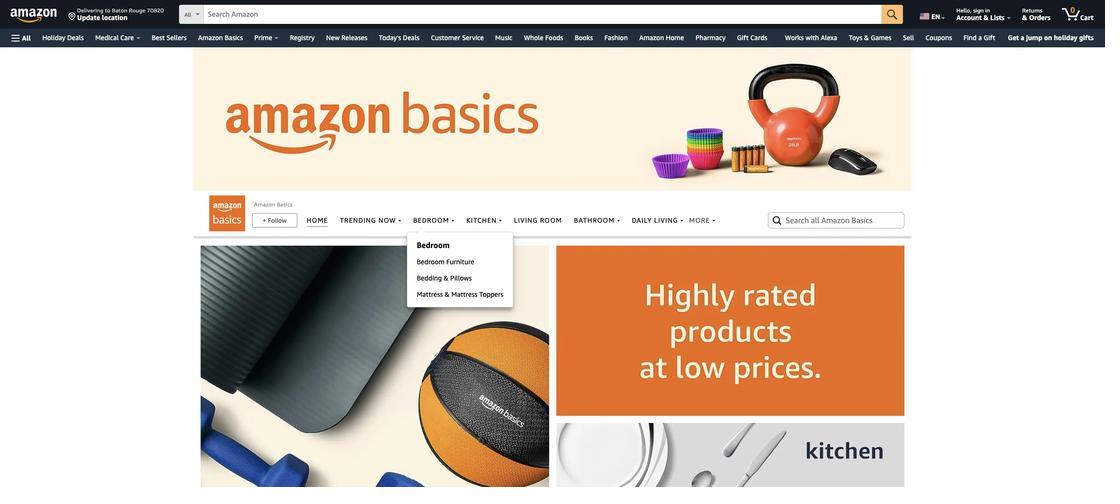 Task type: describe. For each thing, give the bounding box(es) containing it.
+
[[263, 217, 266, 225]]

delivering
[[77, 7, 103, 14]]

books
[[575, 34, 593, 42]]

holiday
[[1054, 34, 1077, 42]]

0
[[1071, 5, 1075, 15]]

service
[[462, 34, 484, 42]]

works
[[785, 34, 804, 42]]

sell
[[903, 34, 914, 42]]

1 horizontal spatial basics
[[277, 201, 292, 208]]

whole
[[524, 34, 543, 42]]

with
[[806, 34, 819, 42]]

deals for today's deals
[[403, 34, 419, 42]]

all inside search box
[[184, 11, 191, 18]]

orders
[[1029, 13, 1050, 22]]

home
[[666, 34, 684, 42]]

holiday deals link
[[37, 31, 89, 45]]

prime link
[[249, 31, 284, 45]]

best
[[152, 34, 165, 42]]

alexa
[[821, 34, 837, 42]]

toys & games
[[849, 34, 891, 42]]

today's deals link
[[373, 31, 425, 45]]

music
[[495, 34, 512, 42]]

toys
[[849, 34, 862, 42]]

today's deals
[[379, 34, 419, 42]]

a for find
[[978, 34, 982, 42]]

cart
[[1080, 13, 1094, 22]]

sell link
[[897, 31, 920, 45]]

gift cards link
[[731, 31, 779, 45]]

account
[[956, 13, 982, 22]]

2 gift from the left
[[984, 34, 995, 42]]

delivering to baton rouge 70820 update location
[[77, 7, 164, 22]]

returns
[[1022, 7, 1042, 14]]

new releases link
[[320, 31, 373, 45]]

find a gift
[[964, 34, 995, 42]]

gift cards
[[737, 34, 767, 42]]

fashion link
[[599, 31, 634, 45]]

medical care link
[[89, 31, 146, 45]]

All search field
[[179, 5, 903, 25]]

& for toys
[[864, 34, 869, 42]]

amazon for the leftmost "amazon basics" link
[[198, 34, 223, 42]]

+ follow button
[[253, 214, 297, 227]]

find a gift link
[[958, 31, 1001, 45]]

medical care
[[95, 34, 134, 42]]

0 horizontal spatial amazon basics link
[[192, 31, 249, 45]]

1 vertical spatial amazon basics link
[[254, 201, 292, 208]]

new
[[326, 34, 340, 42]]

Search all Amazon Basics search field
[[786, 213, 889, 229]]

amazon home
[[639, 34, 684, 42]]

deals for holiday deals
[[67, 34, 84, 42]]

& for account
[[984, 13, 989, 22]]

prime
[[254, 34, 272, 42]]

music link
[[490, 31, 518, 45]]

location
[[102, 13, 127, 22]]

on
[[1044, 34, 1052, 42]]

update
[[77, 13, 100, 22]]

1 gift from the left
[[737, 34, 749, 42]]

1 horizontal spatial amazon
[[254, 201, 275, 208]]

best sellers
[[152, 34, 187, 42]]

basics inside navigation navigation
[[225, 34, 243, 42]]

whole foods
[[524, 34, 563, 42]]

registry link
[[284, 31, 320, 45]]

gifts
[[1079, 34, 1094, 42]]

pharmacy link
[[690, 31, 731, 45]]

find
[[964, 34, 977, 42]]

jump
[[1026, 34, 1042, 42]]

returns & orders
[[1022, 7, 1050, 22]]

amazon for "amazon home" link
[[639, 34, 664, 42]]

none submit inside the all search box
[[882, 5, 903, 24]]

search image
[[771, 215, 783, 226]]

hello,
[[956, 7, 972, 14]]

fashion
[[605, 34, 628, 42]]

pharmacy
[[696, 34, 726, 42]]



Task type: locate. For each thing, give the bounding box(es) containing it.
follow
[[268, 217, 287, 225]]

all inside button
[[22, 34, 31, 42]]

gift left cards
[[737, 34, 749, 42]]

account & lists
[[956, 13, 1005, 22]]

customer service
[[431, 34, 484, 42]]

customer service link
[[425, 31, 490, 45]]

1 vertical spatial basics
[[277, 201, 292, 208]]

rouge
[[129, 7, 145, 14]]

baton
[[112, 7, 127, 14]]

a inside "link"
[[1021, 34, 1024, 42]]

Search Amazon text field
[[204, 5, 882, 23]]

1 horizontal spatial gift
[[984, 34, 995, 42]]

70820
[[147, 7, 164, 14]]

1 horizontal spatial a
[[1021, 34, 1024, 42]]

sign
[[973, 7, 984, 14]]

amazon basics
[[198, 34, 243, 42], [254, 201, 292, 208]]

in
[[985, 7, 990, 14]]

+ follow
[[263, 217, 287, 225]]

books link
[[569, 31, 599, 45]]

all up "sellers"
[[184, 11, 191, 18]]

holiday
[[42, 34, 65, 42]]

1 horizontal spatial all
[[184, 11, 191, 18]]

gift right find
[[984, 34, 995, 42]]

& left orders
[[1022, 13, 1027, 22]]

amazon image
[[11, 9, 57, 23]]

get a jump on holiday gifts link
[[1004, 32, 1097, 44]]

0 horizontal spatial &
[[864, 34, 869, 42]]

get a jump on holiday gifts
[[1008, 34, 1094, 42]]

deals right today's on the left top
[[403, 34, 419, 42]]

sellers
[[167, 34, 187, 42]]

& left lists
[[984, 13, 989, 22]]

amazon basics link
[[192, 31, 249, 45], [254, 201, 292, 208]]

care
[[120, 34, 134, 42]]

amazon
[[198, 34, 223, 42], [639, 34, 664, 42], [254, 201, 275, 208]]

0 horizontal spatial amazon basics
[[198, 34, 243, 42]]

a right get
[[1021, 34, 1024, 42]]

foods
[[545, 34, 563, 42]]

games
[[871, 34, 891, 42]]

2 horizontal spatial amazon
[[639, 34, 664, 42]]

0 vertical spatial amazon basics link
[[192, 31, 249, 45]]

2 deals from the left
[[403, 34, 419, 42]]

gift
[[737, 34, 749, 42], [984, 34, 995, 42]]

get
[[1008, 34, 1019, 42]]

2 a from the left
[[1021, 34, 1024, 42]]

works with alexa link
[[779, 31, 843, 45]]

amazon right "sellers"
[[198, 34, 223, 42]]

& inside returns & orders
[[1022, 13, 1027, 22]]

to
[[105, 7, 110, 14]]

0 vertical spatial basics
[[225, 34, 243, 42]]

0 vertical spatial amazon basics
[[198, 34, 243, 42]]

& for returns
[[1022, 13, 1027, 22]]

basics up follow
[[277, 201, 292, 208]]

all button
[[7, 29, 35, 47]]

toys & games link
[[843, 31, 897, 45]]

hello, sign in
[[956, 7, 990, 14]]

1 deals from the left
[[67, 34, 84, 42]]

amazon basics inside navigation navigation
[[198, 34, 243, 42]]

coupons
[[926, 34, 952, 42]]

1 horizontal spatial amazon basics
[[254, 201, 292, 208]]

0 horizontal spatial gift
[[737, 34, 749, 42]]

2 horizontal spatial &
[[1022, 13, 1027, 22]]

0 horizontal spatial amazon
[[198, 34, 223, 42]]

a right find
[[978, 34, 982, 42]]

holiday deals
[[42, 34, 84, 42]]

& right toys
[[864, 34, 869, 42]]

lists
[[990, 13, 1005, 22]]

amazon basics logo image
[[209, 196, 245, 232]]

coupons link
[[920, 31, 958, 45]]

1 horizontal spatial deals
[[403, 34, 419, 42]]

whole foods link
[[518, 31, 569, 45]]

new releases
[[326, 34, 367, 42]]

amazon left the home
[[639, 34, 664, 42]]

cards
[[750, 34, 767, 42]]

a for get
[[1021, 34, 1024, 42]]

customer
[[431, 34, 460, 42]]

basics left prime
[[225, 34, 243, 42]]

amazon up +
[[254, 201, 275, 208]]

amazon basics up + follow
[[254, 201, 292, 208]]

amazon basics left prime
[[198, 34, 243, 42]]

0 horizontal spatial basics
[[225, 34, 243, 42]]

1 a from the left
[[978, 34, 982, 42]]

1 vertical spatial amazon basics
[[254, 201, 292, 208]]

works with alexa
[[785, 34, 837, 42]]

en
[[931, 12, 940, 21]]

0 horizontal spatial deals
[[67, 34, 84, 42]]

deals inside "link"
[[403, 34, 419, 42]]

medical
[[95, 34, 119, 42]]

1 horizontal spatial amazon basics link
[[254, 201, 292, 208]]

navigation navigation
[[0, 0, 1105, 47]]

a
[[978, 34, 982, 42], [1021, 34, 1024, 42]]

&
[[984, 13, 989, 22], [1022, 13, 1027, 22], [864, 34, 869, 42]]

amazon basics link up + follow
[[254, 201, 292, 208]]

1 horizontal spatial &
[[984, 13, 989, 22]]

best sellers link
[[146, 31, 192, 45]]

registry
[[290, 34, 315, 42]]

0 horizontal spatial all
[[22, 34, 31, 42]]

today's
[[379, 34, 401, 42]]

deals right holiday
[[67, 34, 84, 42]]

en link
[[914, 2, 949, 26]]

amazon home link
[[634, 31, 690, 45]]

releases
[[341, 34, 367, 42]]

basics
[[225, 34, 243, 42], [277, 201, 292, 208]]

0 horizontal spatial a
[[978, 34, 982, 42]]

None submit
[[882, 5, 903, 24]]

1 vertical spatial all
[[22, 34, 31, 42]]

all down amazon image
[[22, 34, 31, 42]]

all
[[184, 11, 191, 18], [22, 34, 31, 42]]

0 vertical spatial all
[[184, 11, 191, 18]]

& inside 'link'
[[864, 34, 869, 42]]

amazon basics link left prime
[[192, 31, 249, 45]]



